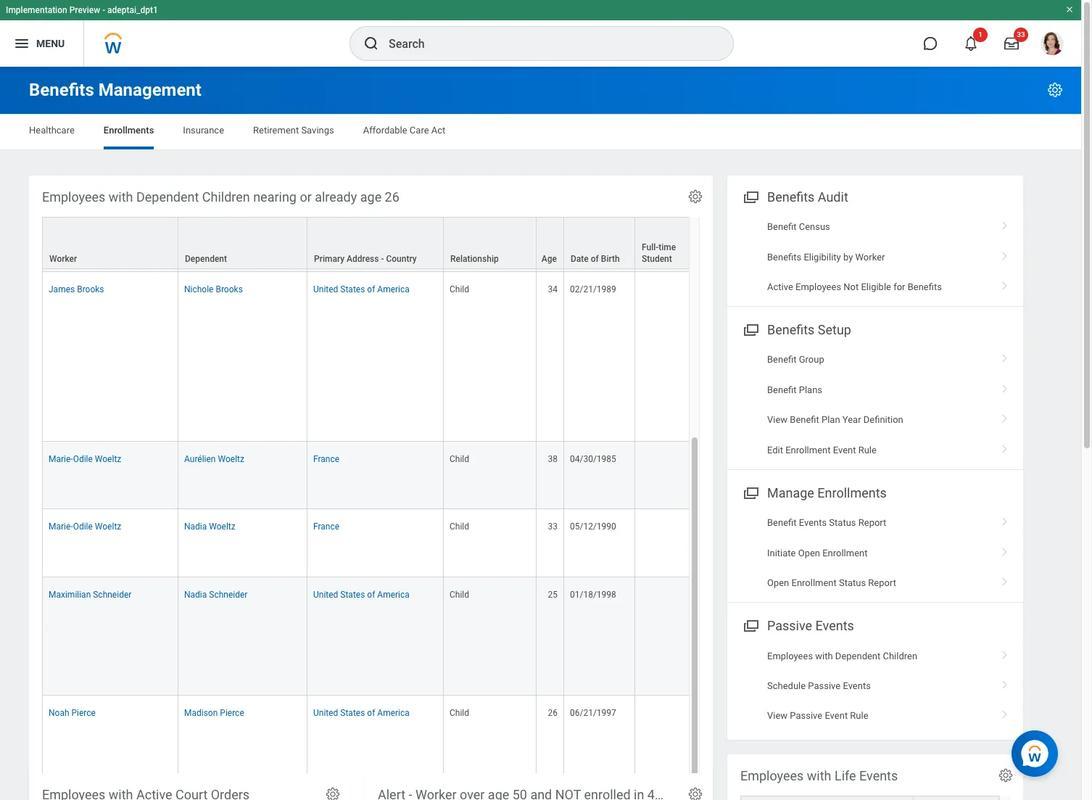 Task type: locate. For each thing, give the bounding box(es) containing it.
with
[[109, 189, 133, 205], [816, 650, 833, 661], [807, 768, 832, 783]]

1 chevron right image from the top
[[996, 246, 1015, 261]]

nadia for nadia schneider
[[184, 590, 207, 600]]

enrollment down initiate open enrollment
[[792, 577, 837, 588]]

0 horizontal spatial worker
[[49, 254, 77, 264]]

2 child element from the top
[[450, 451, 469, 464]]

of
[[591, 254, 599, 264], [367, 284, 375, 295], [367, 590, 375, 600], [367, 708, 375, 718]]

birth
[[601, 254, 620, 264]]

open
[[798, 547, 820, 558], [767, 577, 789, 588]]

0 vertical spatial status
[[829, 517, 856, 528]]

0 vertical spatial menu group image
[[741, 186, 760, 206]]

1 vertical spatial 26
[[548, 708, 558, 718]]

affordable care act
[[363, 125, 446, 136]]

1 vertical spatial report
[[869, 577, 897, 588]]

3 chevron right image from the top
[[996, 409, 1015, 424]]

5 chevron right image from the top
[[996, 542, 1015, 557]]

list containing benefit census
[[728, 212, 1024, 302]]

0 vertical spatial france
[[313, 454, 340, 464]]

0 horizontal spatial 26
[[385, 189, 400, 205]]

3 child element from the top
[[450, 519, 469, 532]]

0 horizontal spatial pierce
[[71, 708, 96, 718]]

4 child from the top
[[450, 590, 469, 600]]

1 vertical spatial france link
[[313, 519, 340, 532]]

3 states from the top
[[340, 708, 365, 718]]

marie-odile woeltz
[[49, 454, 121, 464], [49, 522, 121, 532]]

chevron right image inside edit enrollment event rule 'link'
[[996, 439, 1015, 454]]

1 marie- from the top
[[49, 454, 73, 464]]

2 vertical spatial with
[[807, 768, 832, 783]]

children for employees with dependent children
[[883, 650, 918, 661]]

1 list from the top
[[728, 212, 1024, 302]]

- inside "menu" banner
[[102, 5, 105, 15]]

age column header
[[537, 217, 564, 270]]

row
[[42, 153, 1049, 272], [42, 217, 1049, 270], [42, 272, 1049, 442], [42, 442, 1049, 510], [42, 510, 1049, 577], [42, 577, 1049, 696], [42, 696, 1049, 800], [741, 796, 1000, 800]]

enrollments up benefit events status report link
[[818, 485, 887, 501]]

report for open enrollment status report
[[869, 577, 897, 588]]

manage enrollments
[[767, 485, 887, 501]]

pierce for noah pierce
[[71, 708, 96, 718]]

0 horizontal spatial enrollments
[[104, 125, 154, 136]]

1 united states of america link from the top
[[313, 282, 410, 295]]

with left 'life'
[[807, 768, 832, 783]]

affordable
[[363, 125, 407, 136]]

chevron right image inside view passive event rule "link"
[[996, 705, 1015, 720]]

schneider right maximilian
[[93, 590, 132, 600]]

with inside employees with dependent children nearing or already age 26 element
[[109, 189, 133, 205]]

report up initiate open enrollment link
[[859, 517, 887, 528]]

of for 25
[[367, 590, 375, 600]]

benefits eligibility by worker link
[[728, 242, 1024, 272]]

configure employees with active court orders image
[[325, 786, 341, 800]]

chevron right image for view passive event rule
[[996, 705, 1015, 720]]

2 marie-odile woeltz from the top
[[49, 522, 121, 532]]

nichole brooks link
[[184, 282, 243, 295]]

33 inside employees with dependent children nearing or already age 26 element
[[548, 522, 558, 532]]

relationship
[[450, 254, 499, 264]]

benefit inside benefit census link
[[767, 221, 797, 232]]

open right initiate
[[798, 547, 820, 558]]

1 france from the top
[[313, 454, 340, 464]]

1 view from the top
[[767, 414, 788, 425]]

schneider for nadia schneider
[[209, 590, 248, 600]]

0 vertical spatial marie-
[[49, 454, 73, 464]]

- left country
[[381, 254, 384, 264]]

status inside open enrollment status report link
[[839, 577, 866, 588]]

33 left the 'profile logan mcneil' icon at the top right of page
[[1017, 30, 1026, 38]]

nadia down 'aurélien'
[[184, 522, 207, 532]]

events up initiate open enrollment
[[799, 517, 827, 528]]

1 vertical spatial status
[[839, 577, 866, 588]]

with up worker popup button
[[109, 189, 133, 205]]

0 vertical spatial open
[[798, 547, 820, 558]]

1 vertical spatial united
[[313, 590, 338, 600]]

dependent inside "popup button"
[[185, 254, 227, 264]]

edit enrollment event rule
[[767, 444, 877, 455]]

0 horizontal spatial open
[[767, 577, 789, 588]]

0 vertical spatial marie-odile woeltz
[[49, 454, 121, 464]]

4 child element from the top
[[450, 587, 469, 600]]

1 horizontal spatial enrollments
[[818, 485, 887, 501]]

2 chevron right image from the top
[[996, 276, 1015, 291]]

5 chevron right image from the top
[[996, 675, 1015, 690]]

passive up view passive event rule
[[808, 680, 841, 691]]

dependent inside employees with dependent children link
[[836, 650, 881, 661]]

tab list containing healthcare
[[15, 115, 1067, 149]]

3 menu group image from the top
[[741, 482, 760, 502]]

2 chevron right image from the top
[[996, 349, 1015, 364]]

0 horizontal spatial -
[[102, 5, 105, 15]]

1 marie-odile woeltz link from the top
[[49, 451, 121, 464]]

report down initiate open enrollment link
[[869, 577, 897, 588]]

2 marie- from the top
[[49, 522, 73, 532]]

benefits up benefit group
[[767, 322, 815, 338]]

rule
[[859, 444, 877, 455], [850, 710, 869, 721]]

rule down schedule passive events link
[[850, 710, 869, 721]]

chevron right image inside schedule passive events link
[[996, 675, 1015, 690]]

america for nadia schneider
[[377, 590, 410, 600]]

5 child from the top
[[450, 708, 469, 718]]

1 vertical spatial children
[[883, 650, 918, 661]]

0 horizontal spatial schneider
[[93, 590, 132, 600]]

care
[[410, 125, 429, 136]]

1 chevron right image from the top
[[996, 216, 1015, 231]]

brooks right nichole
[[216, 284, 243, 295]]

1 horizontal spatial schneider
[[209, 590, 248, 600]]

enrollment right edit
[[786, 444, 831, 455]]

1 vertical spatial united states of america
[[313, 590, 410, 600]]

event inside "link"
[[825, 710, 848, 721]]

child for 26
[[450, 708, 469, 718]]

7 chevron right image from the top
[[996, 645, 1015, 660]]

chevron right image for view benefit plan year definition
[[996, 409, 1015, 424]]

view
[[767, 414, 788, 425], [767, 710, 788, 721]]

0 vertical spatial nadia
[[184, 522, 207, 532]]

2 marie-odile woeltz link from the top
[[49, 519, 121, 532]]

maximilian schneider link
[[49, 587, 132, 600]]

with inside employees with life events element
[[807, 768, 832, 783]]

menu group image left manage
[[741, 482, 760, 502]]

united states of america link
[[313, 282, 410, 295], [313, 587, 410, 600], [313, 705, 410, 718]]

0 vertical spatial children
[[202, 189, 250, 205]]

enrollment inside 'link'
[[786, 444, 831, 455]]

nadia schneider link
[[184, 587, 248, 600]]

france for nadia woeltz
[[313, 522, 340, 532]]

events down employees with dependent children
[[843, 680, 871, 691]]

1 menu group image from the top
[[741, 186, 760, 206]]

0 vertical spatial view
[[767, 414, 788, 425]]

united states of america link for nadia schneider
[[313, 587, 410, 600]]

nadia
[[184, 522, 207, 532], [184, 590, 207, 600]]

0 vertical spatial united states of america link
[[313, 282, 410, 295]]

view down schedule
[[767, 710, 788, 721]]

benefit up initiate
[[767, 517, 797, 528]]

menu group image right configure employees with dependent children nearing or already age 26 icon
[[741, 186, 760, 206]]

nichole
[[184, 284, 214, 295]]

enrollments
[[104, 125, 154, 136], [818, 485, 887, 501]]

chevron right image inside employees with dependent children link
[[996, 645, 1015, 660]]

1 vertical spatial dependent
[[185, 254, 227, 264]]

enrollment up 'open enrollment status report'
[[823, 547, 868, 558]]

configure alert - worker over age 50 and not enrolled in 401(k) catchup image
[[688, 786, 704, 800]]

1 horizontal spatial children
[[883, 650, 918, 661]]

worker
[[856, 251, 885, 262], [49, 254, 77, 264]]

0 vertical spatial event
[[833, 444, 856, 455]]

25
[[548, 590, 558, 600]]

1 vertical spatial menu group image
[[741, 319, 760, 339]]

marie-odile woeltz for aurélien
[[49, 454, 121, 464]]

worker column header
[[42, 217, 178, 270]]

benefit inside benefit events status report link
[[767, 517, 797, 528]]

1 horizontal spatial 33
[[1017, 30, 1026, 38]]

33 inside button
[[1017, 30, 1026, 38]]

2 pierce from the left
[[220, 708, 244, 718]]

schneider down "nadia woeltz"
[[209, 590, 248, 600]]

rule down view benefit plan year definition link
[[859, 444, 877, 455]]

states for brooks
[[340, 284, 365, 295]]

benefit inside benefit plans "link"
[[767, 384, 797, 395]]

marie- for nadia
[[49, 522, 73, 532]]

menu group image
[[741, 186, 760, 206], [741, 319, 760, 339], [741, 482, 760, 502]]

chevron right image for active employees not eligible for benefits
[[996, 276, 1015, 291]]

1 horizontal spatial -
[[381, 254, 384, 264]]

employees
[[42, 189, 105, 205], [796, 281, 842, 292], [767, 650, 813, 661], [741, 768, 804, 783]]

chevron right image inside benefits eligibility by worker link
[[996, 246, 1015, 261]]

0 vertical spatial states
[[340, 284, 365, 295]]

1 vertical spatial marie-
[[49, 522, 73, 532]]

enrollment for event
[[786, 444, 831, 455]]

schneider
[[93, 590, 132, 600], [209, 590, 248, 600]]

1 pierce from the left
[[71, 708, 96, 718]]

full-time student
[[642, 242, 676, 264]]

child for 38
[[450, 454, 469, 464]]

row containing noah pierce
[[42, 696, 1049, 800]]

benefit for benefits audit
[[767, 221, 797, 232]]

1 vertical spatial rule
[[850, 710, 869, 721]]

row containing full-time student
[[42, 217, 1049, 270]]

chevron right image
[[996, 216, 1015, 231], [996, 349, 1015, 364], [996, 379, 1015, 394], [996, 512, 1015, 527], [996, 675, 1015, 690], [996, 705, 1015, 720]]

with inside employees with dependent children link
[[816, 650, 833, 661]]

already
[[315, 189, 357, 205]]

open inside open enrollment status report link
[[767, 577, 789, 588]]

34
[[548, 284, 558, 295]]

1 vertical spatial 33
[[548, 522, 558, 532]]

0 vertical spatial dependent
[[136, 189, 199, 205]]

list containing benefit events status report
[[728, 508, 1024, 598]]

benefit inside view benefit plan year definition link
[[790, 414, 820, 425]]

2 child from the top
[[450, 454, 469, 464]]

-
[[102, 5, 105, 15], [381, 254, 384, 264]]

list
[[728, 212, 1024, 302], [728, 345, 1024, 465], [728, 508, 1024, 598], [728, 641, 1024, 731]]

2 vertical spatial america
[[377, 708, 410, 718]]

2 vertical spatial states
[[340, 708, 365, 718]]

04/30/1985
[[570, 454, 616, 464]]

1 horizontal spatial open
[[798, 547, 820, 558]]

menu banner
[[0, 0, 1082, 67]]

1 states from the top
[[340, 284, 365, 295]]

passive right menu group image at the bottom
[[767, 618, 813, 634]]

james brooks
[[49, 284, 104, 295]]

with up schedule passive events
[[816, 650, 833, 661]]

1 vertical spatial event
[[825, 710, 848, 721]]

children up schedule passive events link
[[883, 650, 918, 661]]

date of birth column header
[[564, 217, 635, 270]]

0 vertical spatial enrollments
[[104, 125, 154, 136]]

america for madison pierce
[[377, 708, 410, 718]]

2 vertical spatial united
[[313, 708, 338, 718]]

age
[[360, 189, 382, 205]]

1 horizontal spatial 26
[[548, 708, 558, 718]]

plan
[[822, 414, 840, 425]]

events right 'life'
[[860, 768, 898, 783]]

states for schneider
[[340, 590, 365, 600]]

schedule passive events
[[767, 680, 871, 691]]

1 horizontal spatial pierce
[[220, 708, 244, 718]]

united states of america for madison pierce
[[313, 708, 410, 718]]

employees for employees with dependent children nearing or already age 26
[[42, 189, 105, 205]]

26 left 06/21/1997 on the bottom
[[548, 708, 558, 718]]

with for employees with dependent children nearing or already age 26
[[109, 189, 133, 205]]

children left nearing
[[202, 189, 250, 205]]

worker inside popup button
[[49, 254, 77, 264]]

with for employees with life events
[[807, 768, 832, 783]]

33
[[1017, 30, 1026, 38], [548, 522, 558, 532]]

benefit events status report link
[[728, 508, 1024, 538]]

status for enrollment
[[839, 577, 866, 588]]

student
[[642, 254, 672, 264]]

2 nadia from the top
[[184, 590, 207, 600]]

1 vertical spatial odile
[[73, 522, 93, 532]]

view up edit
[[767, 414, 788, 425]]

3 child from the top
[[450, 522, 469, 532]]

benefits management main content
[[0, 67, 1082, 800]]

passive inside "link"
[[790, 710, 823, 721]]

2 vertical spatial passive
[[790, 710, 823, 721]]

3 united from the top
[[313, 708, 338, 718]]

worker button
[[43, 218, 178, 268]]

3 list from the top
[[728, 508, 1024, 598]]

relationship column header
[[444, 217, 537, 270]]

america
[[377, 284, 410, 295], [377, 590, 410, 600], [377, 708, 410, 718]]

chevron right image inside view benefit plan year definition link
[[996, 409, 1015, 424]]

benefits up benefit census
[[767, 189, 815, 205]]

rule inside "link"
[[850, 710, 869, 721]]

3 united states of america link from the top
[[313, 705, 410, 718]]

33 left 05/12/1990
[[548, 522, 558, 532]]

2 vertical spatial dependent
[[836, 650, 881, 661]]

1 vertical spatial united states of america link
[[313, 587, 410, 600]]

1 horizontal spatial brooks
[[216, 284, 243, 295]]

- right preview
[[102, 5, 105, 15]]

event down year
[[833, 444, 856, 455]]

children
[[202, 189, 250, 205], [883, 650, 918, 661]]

events up employees with dependent children
[[816, 618, 854, 634]]

dependent column header
[[178, 217, 308, 270]]

0 vertical spatial with
[[109, 189, 133, 205]]

employees with life events element
[[728, 754, 1024, 800]]

4 list from the top
[[728, 641, 1024, 731]]

list containing employees with dependent children
[[728, 641, 1024, 731]]

employees for employees with life events
[[741, 768, 804, 783]]

brooks right 'james'
[[77, 284, 104, 295]]

active employees not eligible for benefits link
[[728, 272, 1024, 302]]

4 chevron right image from the top
[[996, 512, 1015, 527]]

2 odile from the top
[[73, 522, 93, 532]]

benefit left census
[[767, 221, 797, 232]]

initiate open enrollment
[[767, 547, 868, 558]]

1 vertical spatial enrollments
[[818, 485, 887, 501]]

event
[[833, 444, 856, 455], [825, 710, 848, 721]]

2 france link from the top
[[313, 519, 340, 532]]

tab list
[[15, 115, 1067, 149]]

chevron right image inside benefit events status report link
[[996, 512, 1015, 527]]

benefit left group
[[767, 354, 797, 365]]

- inside popup button
[[381, 254, 384, 264]]

status
[[829, 517, 856, 528], [839, 577, 866, 588]]

pierce
[[71, 708, 96, 718], [220, 708, 244, 718]]

1 united from the top
[[313, 284, 338, 295]]

benefits audit
[[767, 189, 849, 205]]

0 horizontal spatial 33
[[548, 522, 558, 532]]

1 child element from the top
[[450, 282, 469, 295]]

healthcare
[[29, 125, 75, 136]]

2 states from the top
[[340, 590, 365, 600]]

passive for view
[[790, 710, 823, 721]]

1 united states of america from the top
[[313, 284, 410, 295]]

4 chevron right image from the top
[[996, 439, 1015, 454]]

1 vertical spatial -
[[381, 254, 384, 264]]

- for preview
[[102, 5, 105, 15]]

0 vertical spatial 33
[[1017, 30, 1026, 38]]

enrollments down benefits management
[[104, 125, 154, 136]]

enrollment
[[786, 444, 831, 455], [823, 547, 868, 558], [792, 577, 837, 588]]

benefit left plans
[[767, 384, 797, 395]]

status inside benefit events status report link
[[829, 517, 856, 528]]

insurance
[[183, 125, 224, 136]]

brooks for nichole brooks
[[216, 284, 243, 295]]

chevron right image inside initiate open enrollment link
[[996, 542, 1015, 557]]

0 vertical spatial france link
[[313, 451, 340, 464]]

1 schneider from the left
[[93, 590, 132, 600]]

26
[[385, 189, 400, 205], [548, 708, 558, 718]]

0 horizontal spatial children
[[202, 189, 250, 205]]

search image
[[363, 35, 380, 52]]

pierce right the noah
[[71, 708, 96, 718]]

benefit left the plan
[[790, 414, 820, 425]]

2 united states of america link from the top
[[313, 587, 410, 600]]

nadia for nadia woeltz
[[184, 522, 207, 532]]

2 france from the top
[[313, 522, 340, 532]]

profile logan mcneil image
[[1041, 32, 1064, 58]]

chevron right image inside open enrollment status report link
[[996, 572, 1015, 587]]

1 vertical spatial france
[[313, 522, 340, 532]]

2 vertical spatial united states of america link
[[313, 705, 410, 718]]

1 vertical spatial states
[[340, 590, 365, 600]]

child element
[[450, 282, 469, 295], [450, 451, 469, 464], [450, 519, 469, 532], [450, 587, 469, 600], [450, 705, 469, 718]]

1 child from the top
[[450, 284, 469, 295]]

chevron right image
[[996, 246, 1015, 261], [996, 276, 1015, 291], [996, 409, 1015, 424], [996, 439, 1015, 454], [996, 542, 1015, 557], [996, 572, 1015, 587], [996, 645, 1015, 660]]

1 france link from the top
[[313, 451, 340, 464]]

united states of america for nadia schneider
[[313, 590, 410, 600]]

2 united from the top
[[313, 590, 338, 600]]

benefit census link
[[728, 212, 1024, 242]]

chevron right image inside benefit group link
[[996, 349, 1015, 364]]

5 child element from the top
[[450, 705, 469, 718]]

2 list from the top
[[728, 345, 1024, 465]]

status for events
[[829, 517, 856, 528]]

date of birth button
[[564, 218, 635, 268]]

chevron right image for schedule passive events
[[996, 675, 1015, 690]]

view inside "link"
[[767, 710, 788, 721]]

3 chevron right image from the top
[[996, 379, 1015, 394]]

child element for 38
[[450, 451, 469, 464]]

benefits up healthcare
[[29, 80, 94, 100]]

pierce right madison
[[220, 708, 244, 718]]

2 schneider from the left
[[209, 590, 248, 600]]

event inside 'link'
[[833, 444, 856, 455]]

woeltz
[[95, 454, 121, 464], [218, 454, 244, 464], [95, 522, 121, 532], [209, 522, 236, 532]]

dependent for employees with dependent children
[[836, 650, 881, 661]]

odile
[[73, 454, 93, 464], [73, 522, 93, 532]]

employees for employees with dependent children
[[767, 650, 813, 661]]

year
[[843, 414, 861, 425]]

0 vertical spatial america
[[377, 284, 410, 295]]

menu group image left benefits setup
[[741, 319, 760, 339]]

chevron right image inside benefit census link
[[996, 216, 1015, 231]]

2 vertical spatial enrollment
[[792, 577, 837, 588]]

2 menu group image from the top
[[741, 319, 760, 339]]

2 vertical spatial menu group image
[[741, 482, 760, 502]]

open down initiate
[[767, 577, 789, 588]]

0 vertical spatial -
[[102, 5, 105, 15]]

2 united states of america from the top
[[313, 590, 410, 600]]

dependent for employees with dependent children nearing or already age 26
[[136, 189, 199, 205]]

active
[[767, 281, 793, 292]]

0 vertical spatial enrollment
[[786, 444, 831, 455]]

chevron right image inside active employees not eligible for benefits link
[[996, 276, 1015, 291]]

chevron right image inside benefit plans "link"
[[996, 379, 1015, 394]]

1 marie-odile woeltz from the top
[[49, 454, 121, 464]]

0 horizontal spatial brooks
[[77, 284, 104, 295]]

3 america from the top
[[377, 708, 410, 718]]

maximilian
[[49, 590, 91, 600]]

nadia down "nadia woeltz"
[[184, 590, 207, 600]]

schneider inside nadia schneider link
[[209, 590, 248, 600]]

worker right the by
[[856, 251, 885, 262]]

6 chevron right image from the top
[[996, 705, 1015, 720]]

benefit inside benefit group link
[[767, 354, 797, 365]]

worker up 'james'
[[49, 254, 77, 264]]

3 united states of america from the top
[[313, 708, 410, 718]]

2 america from the top
[[377, 590, 410, 600]]

0 vertical spatial odile
[[73, 454, 93, 464]]

2 brooks from the left
[[216, 284, 243, 295]]

2 vertical spatial united states of america
[[313, 708, 410, 718]]

1 vertical spatial view
[[767, 710, 788, 721]]

address
[[347, 254, 379, 264]]

tab list inside 'benefits management' main content
[[15, 115, 1067, 149]]

1 america from the top
[[377, 284, 410, 295]]

benefit census
[[767, 221, 830, 232]]

employees with dependent children
[[767, 650, 918, 661]]

benefits up active
[[767, 251, 802, 262]]

open enrollment status report
[[767, 577, 897, 588]]

1 vertical spatial with
[[816, 650, 833, 661]]

rule inside 'link'
[[859, 444, 877, 455]]

noah
[[49, 708, 69, 718]]

0 vertical spatial united states of america
[[313, 284, 410, 295]]

0 vertical spatial rule
[[859, 444, 877, 455]]

1 vertical spatial nadia
[[184, 590, 207, 600]]

status down initiate open enrollment link
[[839, 577, 866, 588]]

children for employees with dependent children nearing or already age 26
[[202, 189, 250, 205]]

of for 26
[[367, 708, 375, 718]]

list for setup
[[728, 345, 1024, 465]]

marie-odile woeltz link for nadia woeltz
[[49, 519, 121, 532]]

1 vertical spatial marie-odile woeltz link
[[49, 519, 121, 532]]

1 vertical spatial passive
[[808, 680, 841, 691]]

1 vertical spatial america
[[377, 590, 410, 600]]

1 button
[[955, 28, 988, 59]]

0 vertical spatial report
[[859, 517, 887, 528]]

schneider inside maximilian schneider link
[[93, 590, 132, 600]]

child element for 34
[[450, 282, 469, 295]]

event down schedule passive events
[[825, 710, 848, 721]]

0 vertical spatial united
[[313, 284, 338, 295]]

marie- for aurélien
[[49, 454, 73, 464]]

benefits for benefits setup
[[767, 322, 815, 338]]

status down manage enrollments
[[829, 517, 856, 528]]

not
[[844, 281, 859, 292]]

2 view from the top
[[767, 710, 788, 721]]

0 vertical spatial marie-odile woeltz link
[[49, 451, 121, 464]]

united states of america
[[313, 284, 410, 295], [313, 590, 410, 600], [313, 708, 410, 718]]

1 brooks from the left
[[77, 284, 104, 295]]

26 inside row
[[548, 708, 558, 718]]

26 right age
[[385, 189, 400, 205]]

1 odile from the top
[[73, 454, 93, 464]]

setup
[[818, 322, 852, 338]]

6 chevron right image from the top
[[996, 572, 1015, 587]]

1 vertical spatial open
[[767, 577, 789, 588]]

list containing benefit group
[[728, 345, 1024, 465]]

1 horizontal spatial worker
[[856, 251, 885, 262]]

1 vertical spatial marie-odile woeltz
[[49, 522, 121, 532]]

passive down schedule passive events
[[790, 710, 823, 721]]

cell
[[42, 153, 178, 272], [178, 153, 308, 272], [308, 153, 444, 272], [444, 153, 537, 272], [537, 153, 564, 272], [564, 153, 635, 272], [635, 153, 707, 272], [635, 272, 707, 442], [635, 442, 707, 510], [635, 510, 707, 577], [635, 577, 707, 696], [635, 696, 707, 800]]

1 nadia from the top
[[184, 522, 207, 532]]

menu group image for benefits audit
[[741, 186, 760, 206]]



Task type: vqa. For each thing, say whether or not it's contained in the screenshot.
rightmost Open
yes



Task type: describe. For each thing, give the bounding box(es) containing it.
audit
[[818, 189, 849, 205]]

0 vertical spatial passive
[[767, 618, 813, 634]]

benefit for manage enrollments
[[767, 517, 797, 528]]

list for enrollments
[[728, 508, 1024, 598]]

employees with dependent children nearing or already age 26
[[42, 189, 400, 205]]

justify image
[[13, 35, 30, 52]]

madison pierce
[[184, 708, 244, 718]]

child element for 33
[[450, 519, 469, 532]]

initiate
[[767, 547, 796, 558]]

benefits eligibility by worker
[[767, 251, 885, 262]]

1 vertical spatial enrollment
[[823, 547, 868, 558]]

edit enrollment event rule link
[[728, 435, 1024, 465]]

benefit plans link
[[728, 375, 1024, 405]]

passive for schedule
[[808, 680, 841, 691]]

united states of america for nichole brooks
[[313, 284, 410, 295]]

- for address
[[381, 254, 384, 264]]

open enrollment status report link
[[728, 568, 1024, 598]]

benefit events status report
[[767, 517, 887, 528]]

event for enrollment
[[833, 444, 856, 455]]

child for 25
[[450, 590, 469, 600]]

management
[[98, 80, 202, 100]]

02/21/1989
[[570, 284, 616, 295]]

benefit group link
[[728, 345, 1024, 375]]

configure employees with dependent children nearing or already age 26 image
[[688, 189, 704, 205]]

list for events
[[728, 641, 1024, 731]]

chevron right image for benefit events status report
[[996, 512, 1015, 527]]

menu
[[36, 37, 65, 49]]

james
[[49, 284, 75, 295]]

01/18/1998
[[570, 590, 616, 600]]

definition
[[864, 414, 904, 425]]

child for 33
[[450, 522, 469, 532]]

employees with dependent children link
[[728, 641, 1024, 671]]

full-time student button
[[635, 218, 706, 268]]

act
[[431, 125, 446, 136]]

france for aurélien woeltz
[[313, 454, 340, 464]]

configure this page image
[[1047, 81, 1064, 99]]

benefits for benefits management
[[29, 80, 94, 100]]

benefits for benefits eligibility by worker
[[767, 251, 802, 262]]

chevron right image for benefits eligibility by worker
[[996, 246, 1015, 261]]

nichole brooks
[[184, 284, 243, 295]]

brooks for james brooks
[[77, 284, 104, 295]]

menu group image for benefits setup
[[741, 319, 760, 339]]

united for schneider
[[313, 590, 338, 600]]

inbox large image
[[1005, 36, 1019, 51]]

age
[[542, 254, 557, 264]]

benefits right the for
[[908, 281, 942, 292]]

rule for view passive event rule
[[850, 710, 869, 721]]

relationship button
[[444, 218, 536, 268]]

nearing
[[253, 189, 297, 205]]

schedule
[[767, 680, 806, 691]]

chevron right image for benefit census
[[996, 216, 1015, 231]]

retirement savings
[[253, 125, 334, 136]]

benefit group
[[767, 354, 825, 365]]

menu group image for manage enrollments
[[741, 482, 760, 502]]

united states of america link for nichole brooks
[[313, 282, 410, 295]]

event for passive
[[825, 710, 848, 721]]

for
[[894, 281, 906, 292]]

implementation preview -   adeptai_dpt1
[[6, 5, 158, 15]]

odile for nadia
[[73, 522, 93, 532]]

report for benefit events status report
[[859, 517, 887, 528]]

list for audit
[[728, 212, 1024, 302]]

enrollment for status
[[792, 577, 837, 588]]

row containing maximilian schneider
[[42, 577, 1049, 696]]

child element for 26
[[450, 705, 469, 718]]

marie-odile woeltz for nadia
[[49, 522, 121, 532]]

marie-odile woeltz link for aurélien woeltz
[[49, 451, 121, 464]]

time
[[659, 242, 676, 253]]

dependent button
[[178, 218, 307, 268]]

chevron right image for employees with dependent children
[[996, 645, 1015, 660]]

rule for edit enrollment event rule
[[859, 444, 877, 455]]

madison pierce link
[[184, 705, 244, 718]]

active employees not eligible for benefits
[[767, 281, 942, 292]]

aurélien woeltz
[[184, 454, 244, 464]]

chevron right image for open enrollment status report
[[996, 572, 1015, 587]]

plans
[[799, 384, 823, 395]]

configure employees with life events image
[[998, 767, 1014, 783]]

view passive event rule link
[[728, 701, 1024, 731]]

chevron right image for initiate open enrollment
[[996, 542, 1015, 557]]

06/21/1997
[[570, 708, 616, 718]]

manage
[[767, 485, 815, 501]]

america for nichole brooks
[[377, 284, 410, 295]]

of inside popup button
[[591, 254, 599, 264]]

age button
[[537, 218, 564, 268]]

0 vertical spatial 26
[[385, 189, 400, 205]]

savings
[[301, 125, 334, 136]]

05/12/1990
[[570, 522, 616, 532]]

date
[[571, 254, 589, 264]]

states for pierce
[[340, 708, 365, 718]]

child element for 25
[[450, 587, 469, 600]]

Search Workday  search field
[[389, 28, 704, 59]]

initiate open enrollment link
[[728, 538, 1024, 568]]

nadia woeltz link
[[184, 519, 236, 532]]

france link for nadia woeltz
[[313, 519, 340, 532]]

employees with dependent children nearing or already age 26 element
[[29, 153, 1049, 800]]

menu button
[[0, 20, 84, 67]]

nadia schneider
[[184, 590, 248, 600]]

view passive event rule
[[767, 710, 869, 721]]

primary
[[314, 254, 345, 264]]

chevron right image for benefit plans
[[996, 379, 1015, 394]]

of for 34
[[367, 284, 375, 295]]

odile for aurélien
[[73, 454, 93, 464]]

eligible
[[861, 281, 892, 292]]

33 button
[[996, 28, 1029, 59]]

benefit for benefits setup
[[767, 354, 797, 365]]

united for brooks
[[313, 284, 338, 295]]

benefits management
[[29, 80, 202, 100]]

eligibility
[[804, 251, 841, 262]]

view for benefits setup
[[767, 414, 788, 425]]

nadia woeltz
[[184, 522, 236, 532]]

benefit plans
[[767, 384, 823, 395]]

primary address - country column header
[[308, 217, 444, 270]]

schedule passive events link
[[728, 671, 1024, 701]]

1
[[979, 30, 983, 38]]

view benefit plan year definition link
[[728, 405, 1024, 435]]

child for 34
[[450, 284, 469, 295]]

benefits for benefits audit
[[767, 189, 815, 205]]

noah pierce link
[[49, 705, 96, 718]]

by
[[844, 251, 853, 262]]

james brooks link
[[49, 282, 104, 295]]

group
[[799, 354, 825, 365]]

with for employees with dependent children
[[816, 650, 833, 661]]

pierce for madison pierce
[[220, 708, 244, 718]]

notifications large image
[[964, 36, 979, 51]]

benefits setup
[[767, 322, 852, 338]]

aurélien
[[184, 454, 216, 464]]

france link for aurélien woeltz
[[313, 451, 340, 464]]

primary address - country
[[314, 254, 417, 264]]

life
[[835, 768, 856, 783]]

census
[[799, 221, 830, 232]]

menu group image
[[741, 615, 760, 635]]

view for passive events
[[767, 710, 788, 721]]

schneider for maximilian schneider
[[93, 590, 132, 600]]

chevron right image for benefit group
[[996, 349, 1015, 364]]

preview
[[69, 5, 100, 15]]

row inside employees with life events element
[[741, 796, 1000, 800]]

edit
[[767, 444, 783, 455]]

implementation
[[6, 5, 67, 15]]

open inside initiate open enrollment link
[[798, 547, 820, 558]]

employees with life events
[[741, 768, 898, 783]]

aurélien woeltz link
[[184, 451, 244, 464]]

close environment banner image
[[1066, 5, 1074, 14]]

row containing james brooks
[[42, 272, 1049, 442]]

full-
[[642, 242, 659, 253]]

adeptai_dpt1
[[107, 5, 158, 15]]

chevron right image for edit enrollment event rule
[[996, 439, 1015, 454]]

united states of america link for madison pierce
[[313, 705, 410, 718]]

noah pierce
[[49, 708, 96, 718]]



